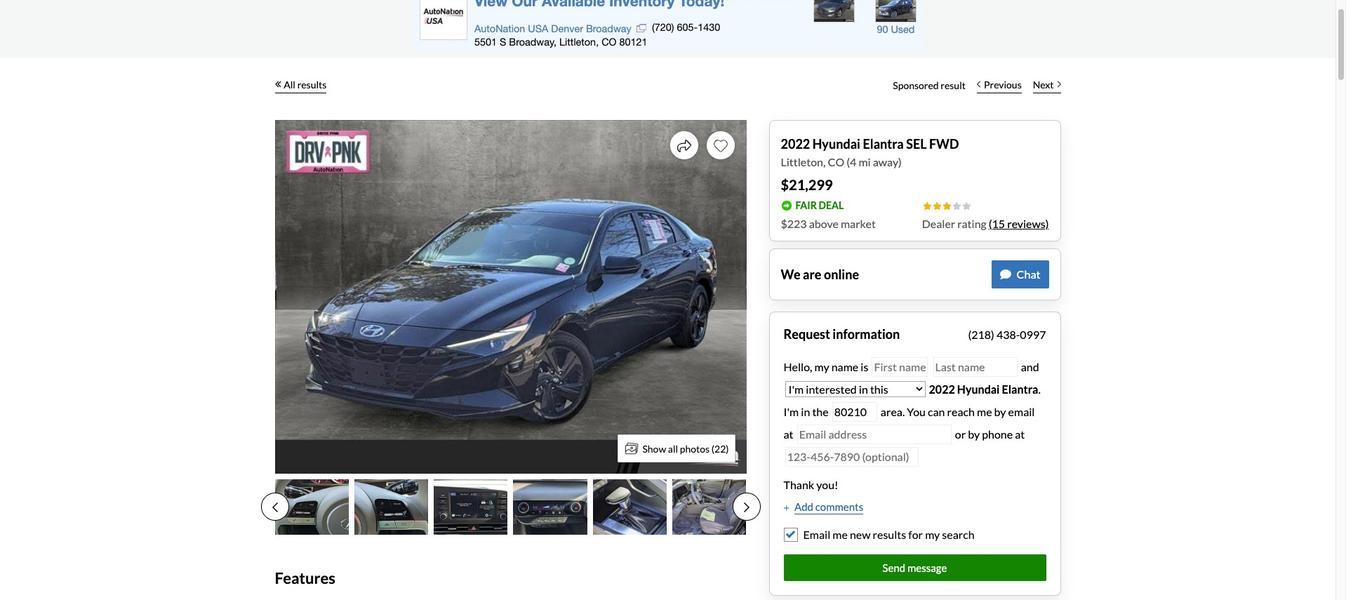 Task type: vqa. For each thing, say whether or not it's contained in the screenshot.
$223 at the top
yes



Task type: locate. For each thing, give the bounding box(es) containing it.
results
[[297, 78, 327, 90], [873, 528, 906, 541]]

in
[[801, 405, 810, 418]]

0 vertical spatial hyundai
[[813, 136, 860, 152]]

elantra inside 2022 hyundai elantra sel fwd littleton, co (4 mi away)
[[863, 136, 904, 152]]

view vehicle photo 13 image
[[275, 479, 349, 535]]

mi
[[859, 155, 871, 168]]

at down i'm
[[784, 427, 794, 441]]

elantra for 2022 hyundai elantra
[[1002, 383, 1038, 396]]

add comments button
[[784, 499, 863, 515]]

view vehicle photo 14 image
[[354, 479, 428, 535]]

me
[[977, 405, 992, 418], [833, 528, 848, 541]]

my right for
[[925, 528, 940, 541]]

chevron left image
[[977, 81, 980, 88]]

email
[[803, 528, 830, 541]]

my
[[815, 360, 829, 373], [925, 528, 940, 541]]

1 vertical spatial elantra
[[1002, 383, 1038, 396]]

or by phone at
[[955, 427, 1025, 441]]

(15
[[989, 217, 1005, 230]]

1 at from the left
[[784, 427, 794, 441]]

me left new
[[833, 528, 848, 541]]

we
[[781, 266, 801, 282]]

hyundai for 2022 hyundai elantra sel fwd littleton, co (4 mi away)
[[813, 136, 860, 152]]

2022 inside 2022 hyundai elantra sel fwd littleton, co (4 mi away)
[[781, 136, 810, 152]]

by left email
[[994, 405, 1006, 418]]

chevron right image
[[1057, 81, 1061, 88]]

1 vertical spatial hyundai
[[957, 383, 1000, 396]]

1 horizontal spatial hyundai
[[957, 383, 1000, 396]]

me down 2022 hyundai elantra
[[977, 405, 992, 418]]

1 horizontal spatial 2022
[[929, 383, 955, 396]]

0 horizontal spatial me
[[833, 528, 848, 541]]

send message button
[[784, 554, 1046, 581]]

1 vertical spatial 2022
[[929, 383, 955, 396]]

reviews)
[[1007, 217, 1049, 230]]

1 horizontal spatial results
[[873, 528, 906, 541]]

show all photos (22)
[[642, 443, 729, 454]]

dealer rating (15 reviews)
[[922, 217, 1049, 230]]

rating
[[958, 217, 987, 230]]

co
[[828, 155, 844, 168]]

1 horizontal spatial me
[[977, 405, 992, 418]]

0 vertical spatial by
[[994, 405, 1006, 418]]

hyundai up the co
[[813, 136, 860, 152]]

email me new results for my search
[[803, 528, 975, 541]]

2022 hyundai elantra sel fwd littleton, co (4 mi away)
[[781, 136, 959, 168]]

hyundai down last name field
[[957, 383, 1000, 396]]

2022
[[781, 136, 810, 152], [929, 383, 955, 396]]

add comments
[[795, 500, 863, 513]]

0 vertical spatial elantra
[[863, 136, 904, 152]]

send message
[[883, 561, 947, 574]]

me inside area. you can reach me by email at
[[977, 405, 992, 418]]

view vehicle photo 15 image
[[434, 479, 508, 535]]

by
[[994, 405, 1006, 418], [968, 427, 980, 441]]

deal
[[819, 199, 844, 211]]

by right or
[[968, 427, 980, 441]]

. i'm in the
[[784, 383, 1041, 418]]

previous
[[984, 78, 1022, 90]]

at down email
[[1015, 427, 1025, 441]]

0 vertical spatial my
[[815, 360, 829, 373]]

1 horizontal spatial by
[[994, 405, 1006, 418]]

(4
[[847, 155, 857, 168]]

dealer
[[922, 217, 955, 230]]

request
[[784, 327, 830, 342]]

show all photos (22) link
[[618, 434, 735, 463]]

1 horizontal spatial my
[[925, 528, 940, 541]]

0 horizontal spatial results
[[297, 78, 327, 90]]

Zip code field
[[832, 402, 877, 422]]

results right all
[[297, 78, 327, 90]]

results left for
[[873, 528, 906, 541]]

hyundai inside 2022 hyundai elantra sel fwd littleton, co (4 mi away)
[[813, 136, 860, 152]]

2022 up littleton,
[[781, 136, 810, 152]]

0 horizontal spatial elantra
[[863, 136, 904, 152]]

elantra up away)
[[863, 136, 904, 152]]

thank
[[784, 478, 814, 491]]

1 vertical spatial my
[[925, 528, 940, 541]]

all
[[668, 443, 678, 454]]

0 horizontal spatial at
[[784, 427, 794, 441]]

fair
[[796, 199, 817, 211]]

2022 up can
[[929, 383, 955, 396]]

2 at from the left
[[1015, 427, 1025, 441]]

elantra
[[863, 136, 904, 152], [1002, 383, 1038, 396]]

next page image
[[744, 502, 749, 513]]

elantra up email
[[1002, 383, 1038, 396]]

name
[[831, 360, 859, 373]]

First name field
[[872, 357, 928, 377]]

0 horizontal spatial 2022
[[781, 136, 810, 152]]

0 vertical spatial 2022
[[781, 136, 810, 152]]

0 vertical spatial me
[[977, 405, 992, 418]]

all results link
[[275, 69, 327, 100]]

(218)
[[968, 328, 994, 341]]

plus image
[[784, 505, 789, 512]]

0 horizontal spatial hyundai
[[813, 136, 860, 152]]

0 horizontal spatial by
[[968, 427, 980, 441]]

1 horizontal spatial at
[[1015, 427, 1025, 441]]

for
[[908, 528, 923, 541]]

at
[[784, 427, 794, 441], [1015, 427, 1025, 441]]

i'm
[[784, 405, 799, 418]]

1 horizontal spatial elantra
[[1002, 383, 1038, 396]]

by inside area. you can reach me by email at
[[994, 405, 1006, 418]]

search
[[942, 528, 975, 541]]

(218) 438-0997
[[968, 328, 1046, 341]]

1 vertical spatial by
[[968, 427, 980, 441]]

at inside area. you can reach me by email at
[[784, 427, 794, 441]]

1 vertical spatial me
[[833, 528, 848, 541]]

is
[[861, 360, 868, 373]]

send
[[883, 561, 906, 574]]

features
[[275, 568, 335, 587]]

next
[[1033, 78, 1054, 90]]

0 vertical spatial results
[[297, 78, 327, 90]]

phone
[[982, 427, 1013, 441]]

tab list
[[261, 479, 760, 535]]

market
[[841, 217, 876, 230]]

sponsored
[[893, 79, 939, 91]]

my left name
[[815, 360, 829, 373]]

hyundai
[[813, 136, 860, 152], [957, 383, 1000, 396]]

reach
[[947, 405, 975, 418]]

area.
[[881, 405, 905, 418]]



Task type: describe. For each thing, give the bounding box(es) containing it.
$223 above market
[[781, 217, 876, 230]]

hyundai for 2022 hyundai elantra
[[957, 383, 1000, 396]]

littleton,
[[781, 155, 826, 168]]

above
[[809, 217, 839, 230]]

Email address email field
[[797, 425, 951, 445]]

area. you can reach me by email at
[[784, 405, 1035, 441]]

Phone (optional) telephone field
[[785, 447, 918, 467]]

vehicle full photo image
[[275, 120, 746, 474]]

0997
[[1020, 328, 1046, 341]]

sel
[[906, 136, 927, 152]]

comments
[[815, 500, 863, 513]]

view vehicle photo 16 image
[[513, 479, 587, 535]]

Last name field
[[933, 357, 1017, 377]]

we are online
[[781, 266, 859, 282]]

previous link
[[971, 69, 1027, 100]]

(22)
[[712, 443, 729, 454]]

2022 for 2022 hyundai elantra sel fwd littleton, co (4 mi away)
[[781, 136, 810, 152]]

share image
[[677, 139, 691, 153]]

show
[[642, 443, 666, 454]]

$21,299
[[781, 176, 833, 193]]

online
[[824, 266, 859, 282]]

result
[[941, 79, 966, 91]]

view vehicle photo 17 image
[[593, 479, 667, 535]]

email
[[1008, 405, 1035, 418]]

photos
[[680, 443, 710, 454]]

add
[[795, 500, 813, 513]]

prev page image
[[272, 502, 278, 513]]

.
[[1038, 383, 1041, 396]]

hello, my name is
[[784, 360, 871, 373]]

fwd
[[929, 136, 959, 152]]

chevron double left image
[[275, 81, 281, 88]]

0 horizontal spatial my
[[815, 360, 829, 373]]

all
[[284, 78, 295, 90]]

comment image
[[1000, 269, 1011, 280]]

the
[[812, 405, 829, 418]]

2022 for 2022 hyundai elantra
[[929, 383, 955, 396]]

$223
[[781, 217, 807, 230]]

request information
[[784, 327, 900, 342]]

hello,
[[784, 360, 812, 373]]

2022 hyundai elantra
[[929, 383, 1038, 396]]

all results
[[284, 78, 327, 90]]

new
[[850, 528, 871, 541]]

you
[[907, 405, 926, 418]]

thank you!
[[784, 478, 838, 491]]

or
[[955, 427, 966, 441]]

(15 reviews) button
[[989, 215, 1049, 232]]

can
[[928, 405, 945, 418]]

away)
[[873, 155, 902, 168]]

sponsored result
[[893, 79, 966, 91]]

message
[[908, 561, 947, 574]]

you!
[[816, 478, 838, 491]]

chat
[[1017, 267, 1041, 281]]

438-
[[997, 328, 1020, 341]]

advertisement region
[[412, 0, 923, 51]]

chat button
[[991, 260, 1049, 288]]

and
[[1019, 360, 1039, 373]]

1 vertical spatial results
[[873, 528, 906, 541]]

view vehicle photo 18 image
[[672, 479, 746, 535]]

elantra for 2022 hyundai elantra sel fwd littleton, co (4 mi away)
[[863, 136, 904, 152]]

information
[[833, 327, 900, 342]]

fair deal
[[796, 199, 844, 211]]

are
[[803, 266, 822, 282]]

next link
[[1027, 69, 1066, 100]]



